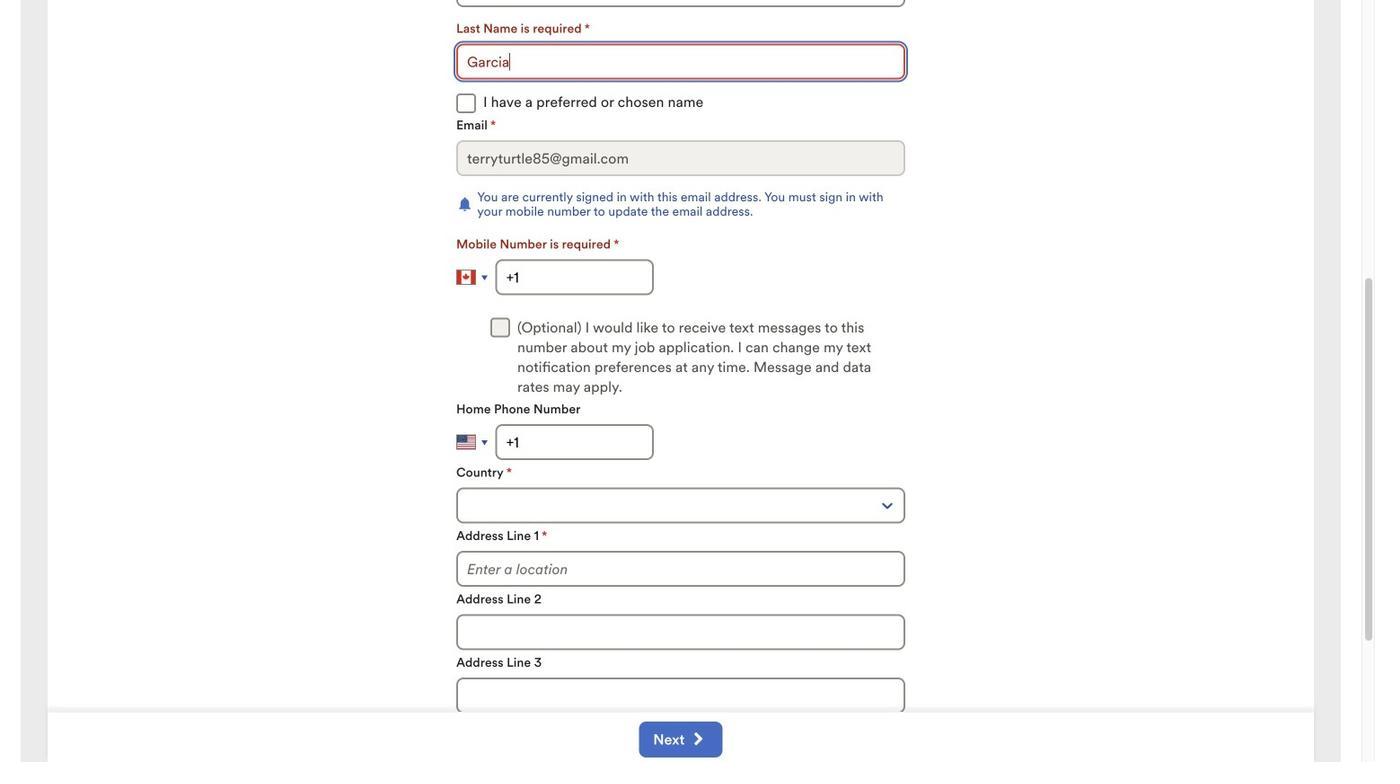Task type: locate. For each thing, give the bounding box(es) containing it.
None text field
[[457, 44, 906, 80], [457, 140, 906, 176], [457, 614, 906, 650], [457, 678, 906, 714], [457, 741, 906, 762], [457, 44, 906, 80], [457, 140, 906, 176], [457, 614, 906, 650], [457, 678, 906, 714], [457, 741, 906, 762]]

Phone Number telephone field
[[496, 259, 654, 295]]

main content
[[7, 0, 1355, 762]]

chevron right image
[[690, 732, 704, 747]]

Phone Number telephone field
[[496, 424, 654, 460]]

notification image
[[457, 195, 474, 213]]



Task type: vqa. For each thing, say whether or not it's contained in the screenshot.
sign in icon
no



Task type: describe. For each thing, give the bounding box(es) containing it.
Enter a location text field
[[457, 551, 906, 587]]



